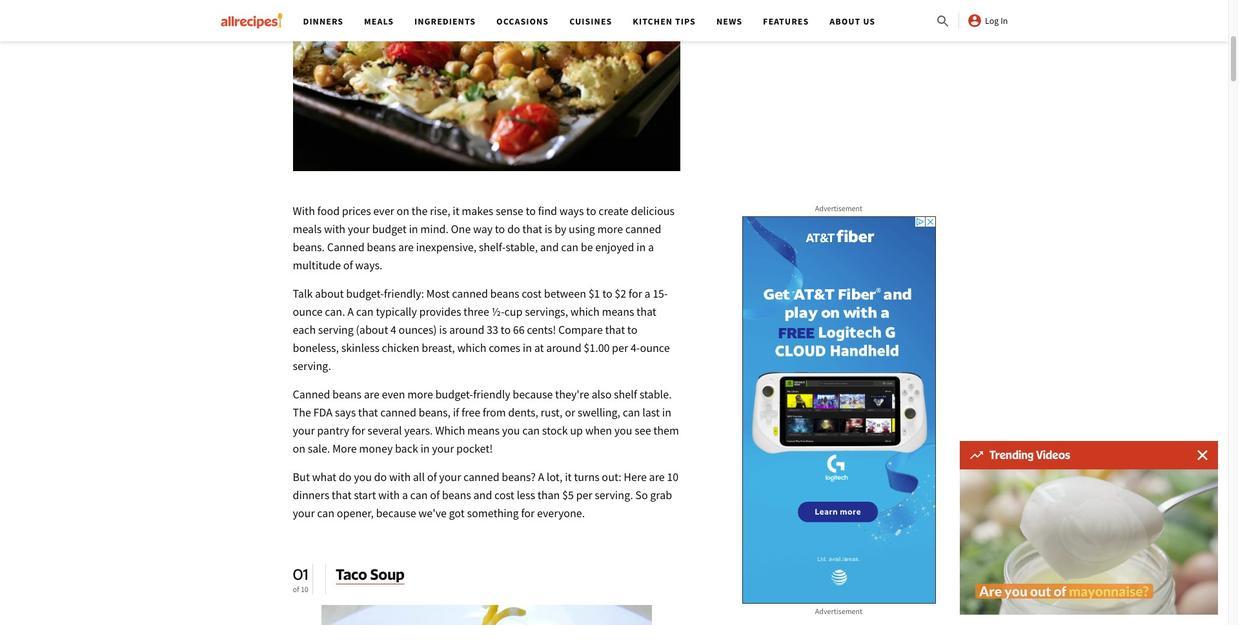 Task type: describe. For each thing, give the bounding box(es) containing it.
0 vertical spatial around
[[449, 322, 485, 337]]

dents,
[[508, 405, 539, 419]]

canned beans are even more budget-friendly because they're also shelf stable. the fda says that canned beans, if free from dents, rust, or swelling, can last in your pantry for several years. which means you can stock up when you see them on sale. more money back in your pocket!
[[293, 387, 679, 456]]

log in
[[985, 15, 1008, 26]]

in inside talk about budget-friendly: most canned beans cost between $1 to $2 for a 15- ounce can. a can typically provides three ½-cup servings, which means that each serving (about 4 ounces) is around 33 to 66 cents! compare that to boneless, skinless chicken breast, which comes in at around $1.00 per 4-ounce serving.
[[523, 340, 532, 355]]

cup
[[505, 304, 523, 319]]

than
[[538, 487, 560, 502]]

about
[[315, 286, 344, 301]]

several
[[368, 423, 402, 438]]

canned inside canned beans are even more budget-friendly because they're also shelf stable. the fda says that canned beans, if free from dents, rust, or swelling, can last in your pantry for several years. which means you can stock up when you see them on sale. more money back in your pocket!
[[380, 405, 416, 419]]

kitchen tips link
[[633, 15, 696, 27]]

ever
[[373, 203, 394, 218]]

½-
[[492, 304, 505, 319]]

about us
[[830, 15, 876, 27]]

we've
[[419, 505, 447, 520]]

money
[[359, 441, 393, 456]]

kitchen
[[633, 15, 673, 27]]

can down "dinners"
[[317, 505, 335, 520]]

can down dents,
[[523, 423, 540, 438]]

2 vertical spatial with
[[378, 487, 400, 502]]

a inside the with food prices ever on the rise, it makes sense to find ways to create delicious meals with your budget in mind. one way to do that is by using more canned beans. canned beans are inexpensive, shelf-stable, and can be enjoyed in a multitude of ways.
[[648, 239, 654, 254]]

prices
[[342, 203, 371, 218]]

ounces)
[[399, 322, 437, 337]]

1 vertical spatial with
[[389, 469, 411, 484]]

here
[[624, 469, 647, 484]]

serving. inside talk about budget-friendly: most canned beans cost between $1 to $2 for a 15- ounce can. a can typically provides three ½-cup servings, which means that each serving (about 4 ounces) is around 33 to 66 cents! compare that to boneless, skinless chicken breast, which comes in at around $1.00 per 4-ounce serving.
[[293, 358, 331, 373]]

lot,
[[547, 469, 563, 484]]

the
[[412, 203, 428, 218]]

provides
[[419, 304, 461, 319]]

back
[[395, 441, 418, 456]]

each
[[293, 322, 316, 337]]

typically
[[376, 304, 417, 319]]

serving. inside but what do you do with all of your canned beans? a lot, it turns out: here are 10 dinners that start with a can of beans and cost less than $5 per serving. so grab your can opener, because we've got something for everyone.
[[595, 487, 633, 502]]

it inside but what do you do with all of your canned beans? a lot, it turns out: here are 10 dinners that start with a can of beans and cost less than $5 per serving. so grab your can opener, because we've got something for everyone.
[[565, 469, 572, 484]]

something
[[467, 505, 519, 520]]

per inside talk about budget-friendly: most canned beans cost between $1 to $2 for a 15- ounce can. a can typically provides three ½-cup servings, which means that each serving (about 4 ounces) is around 33 to 66 cents! compare that to boneless, skinless chicken breast, which comes in at around $1.00 per 4-ounce serving.
[[612, 340, 629, 355]]

means inside canned beans are even more budget-friendly because they're also shelf stable. the fda says that canned beans, if free from dents, rust, or swelling, can last in your pantry for several years. which means you can stock up when you see them on sale. more money back in your pocket!
[[468, 423, 500, 438]]

fda
[[313, 405, 333, 419]]

out:
[[602, 469, 622, 484]]

your down "the"
[[293, 423, 315, 438]]

a inside but what do you do with all of your canned beans? a lot, it turns out: here are 10 dinners that start with a can of beans and cost less than $5 per serving. so grab your can opener, because we've got something for everyone.
[[402, 487, 408, 502]]

trending videos
[[990, 448, 1071, 462]]

is inside the with food prices ever on the rise, it makes sense to find ways to create delicious meals with your budget in mind. one way to do that is by using more canned beans. canned beans are inexpensive, shelf-stable, and can be enjoyed in a multitude of ways.
[[545, 221, 553, 236]]

cost inside but what do you do with all of your canned beans? a lot, it turns out: here are 10 dinners that start with a can of beans and cost less than $5 per serving. so grab your can opener, because we've got something for everyone.
[[495, 487, 515, 502]]

boneless,
[[293, 340, 339, 355]]

66
[[513, 322, 525, 337]]

1 vertical spatial which
[[457, 340, 487, 355]]

navigation containing dinners
[[293, 0, 936, 41]]

do inside the with food prices ever on the rise, it makes sense to find ways to create delicious meals with your budget in mind. one way to do that is by using more canned beans. canned beans are inexpensive, shelf-stable, and can be enjoyed in a multitude of ways.
[[508, 221, 520, 236]]

15-
[[653, 286, 668, 301]]

can inside the with food prices ever on the rise, it makes sense to find ways to create delicious meals with your budget in mind. one way to do that is by using more canned beans. canned beans are inexpensive, shelf-stable, and can be enjoyed in a multitude of ways.
[[561, 239, 579, 254]]

ways
[[560, 203, 584, 218]]

dinners
[[303, 15, 344, 27]]

comes
[[489, 340, 521, 355]]

more
[[332, 441, 357, 456]]

a inside talk about budget-friendly: most canned beans cost between $1 to $2 for a 15- ounce can. a can typically provides three ½-cup servings, which means that each serving (about 4 ounces) is around 33 to 66 cents! compare that to boneless, skinless chicken breast, which comes in at around $1.00 per 4-ounce serving.
[[348, 304, 354, 319]]

by
[[555, 221, 567, 236]]

them
[[654, 423, 679, 438]]

0 vertical spatial which
[[571, 304, 600, 319]]

1 horizontal spatial you
[[502, 423, 520, 438]]

kitchen tips
[[633, 15, 696, 27]]

what
[[312, 469, 337, 484]]

of up we've
[[430, 487, 440, 502]]

videos
[[1036, 448, 1071, 462]]

talk
[[293, 286, 313, 301]]

are inside the with food prices ever on the rise, it makes sense to find ways to create delicious meals with your budget in mind. one way to do that is by using more canned beans. canned beans are inexpensive, shelf-stable, and can be enjoyed in a multitude of ways.
[[398, 239, 414, 254]]

to right 33
[[501, 322, 511, 337]]

10 inside but what do you do with all of your canned beans? a lot, it turns out: here are 10 dinners that start with a can of beans and cost less than $5 per serving. so grab your can opener, because we've got something for everyone.
[[667, 469, 679, 484]]

see
[[635, 423, 651, 438]]

occasions
[[497, 15, 549, 27]]

features
[[763, 15, 809, 27]]

canned inside the with food prices ever on the rise, it makes sense to find ways to create delicious meals with your budget in mind. one way to do that is by using more canned beans. canned beans are inexpensive, shelf-stable, and can be enjoyed in a multitude of ways.
[[327, 239, 365, 254]]

skinless
[[341, 340, 380, 355]]

10 inside 01 of 10
[[301, 584, 309, 594]]

grab
[[650, 487, 672, 502]]

the
[[293, 405, 311, 419]]

because inside canned beans are even more budget-friendly because they're also shelf stable. the fda says that canned beans, if free from dents, rust, or swelling, can last in your pantry for several years. which means you can stock up when you see them on sale. more money back in your pocket!
[[513, 387, 553, 401]]

all
[[413, 469, 425, 484]]

meals link
[[364, 15, 394, 27]]

meals
[[364, 15, 394, 27]]

are inside but what do you do with all of your canned beans? a lot, it turns out: here are 10 dinners that start with a can of beans and cost less than $5 per serving. so grab your can opener, because we've got something for everyone.
[[649, 469, 665, 484]]

with inside the with food prices ever on the rise, it makes sense to find ways to create delicious meals with your budget in mind. one way to do that is by using more canned beans. canned beans are inexpensive, shelf-stable, and can be enjoyed in a multitude of ways.
[[324, 221, 346, 236]]

makes
[[462, 203, 494, 218]]

advertisement region
[[742, 216, 936, 604]]

that up $1.00
[[605, 322, 625, 337]]

stable,
[[506, 239, 538, 254]]

be
[[581, 239, 593, 254]]

to right way
[[495, 221, 505, 236]]

stock
[[542, 423, 568, 438]]

ingredients
[[415, 15, 476, 27]]

cuisines link
[[570, 15, 612, 27]]

with food prices ever on the rise, it makes sense to find ways to create delicious meals with your budget in mind. one way to do that is by using more canned beans. canned beans are inexpensive, shelf-stable, and can be enjoyed in a multitude of ways.
[[293, 203, 675, 272]]

canned inside canned beans are even more budget-friendly because they're also shelf stable. the fda says that canned beans, if free from dents, rust, or swelling, can last in your pantry for several years. which means you can stock up when you see them on sale. more money back in your pocket!
[[293, 387, 330, 401]]

can.
[[325, 304, 345, 319]]

inexpensive,
[[416, 239, 477, 254]]

your right all
[[439, 469, 461, 484]]

of inside 01 of 10
[[293, 584, 299, 594]]

taco soup link
[[336, 563, 405, 594]]

$5
[[562, 487, 574, 502]]

says
[[335, 405, 356, 419]]

and inside the with food prices ever on the rise, it makes sense to find ways to create delicious meals with your budget in mind. one way to do that is by using more canned beans. canned beans are inexpensive, shelf-stable, and can be enjoyed in a multitude of ways.
[[540, 239, 559, 254]]

taco
[[336, 565, 367, 583]]

1 vertical spatial around
[[546, 340, 582, 355]]

canned inside the with food prices ever on the rise, it makes sense to find ways to create delicious meals with your budget in mind. one way to do that is by using more canned beans. canned beans are inexpensive, shelf-stable, and can be enjoyed in a multitude of ways.
[[626, 221, 661, 236]]

in down the on the top of the page
[[409, 221, 418, 236]]

beans inside canned beans are even more budget-friendly because they're also shelf stable. the fda says that canned beans, if free from dents, rust, or swelling, can last in your pantry for several years. which means you can stock up when you see them on sale. more money back in your pocket!
[[333, 387, 362, 401]]

can inside talk about budget-friendly: most canned beans cost between $1 to $2 for a 15- ounce can. a can typically provides three ½-cup servings, which means that each serving (about 4 ounces) is around 33 to 66 cents! compare that to boneless, skinless chicken breast, which comes in at around $1.00 per 4-ounce serving.
[[356, 304, 374, 319]]

about us link
[[830, 15, 876, 27]]

canned inside talk about budget-friendly: most canned beans cost between $1 to $2 for a 15- ounce can. a can typically provides three ½-cup servings, which means that each serving (about 4 ounces) is around 33 to 66 cents! compare that to boneless, skinless chicken breast, which comes in at around $1.00 per 4-ounce serving.
[[452, 286, 488, 301]]

even
[[382, 387, 405, 401]]

log in link
[[967, 13, 1008, 28]]

dinners link
[[303, 15, 344, 27]]

multitude
[[293, 257, 341, 272]]

shelf
[[614, 387, 637, 401]]

create
[[599, 203, 629, 218]]

to right ways
[[586, 203, 596, 218]]

in right enjoyed
[[637, 239, 646, 254]]

they're
[[555, 387, 589, 401]]

on inside the with food prices ever on the rise, it makes sense to find ways to create delicious meals with your budget in mind. one way to do that is by using more canned beans. canned beans are inexpensive, shelf-stable, and can be enjoyed in a multitude of ways.
[[397, 203, 409, 218]]

features link
[[763, 15, 809, 27]]

4-
[[631, 340, 640, 355]]

in
[[1001, 15, 1008, 26]]

start
[[354, 487, 376, 502]]

budget- inside talk about budget-friendly: most canned beans cost between $1 to $2 for a 15- ounce can. a can typically provides three ½-cup servings, which means that each serving (about 4 ounces) is around 33 to 66 cents! compare that to boneless, skinless chicken breast, which comes in at around $1.00 per 4-ounce serving.
[[346, 286, 384, 301]]

beans?
[[502, 469, 536, 484]]

because inside but what do you do with all of your canned beans? a lot, it turns out: here are 10 dinners that start with a can of beans and cost less than $5 per serving. so grab your can opener, because we've got something for everyone.
[[376, 505, 416, 520]]

of inside the with food prices ever on the rise, it makes sense to find ways to create delicious meals with your budget in mind. one way to do that is by using more canned beans. canned beans are inexpensive, shelf-stable, and can be enjoyed in a multitude of ways.
[[343, 257, 353, 272]]

stable.
[[640, 387, 672, 401]]

more inside canned beans are even more budget-friendly because they're also shelf stable. the fda says that canned beans, if free from dents, rust, or swelling, can last in your pantry for several years. which means you can stock up when you see them on sale. more money back in your pocket!
[[408, 387, 433, 401]]



Task type: locate. For each thing, give the bounding box(es) containing it.
0 vertical spatial and
[[540, 239, 559, 254]]

that inside the with food prices ever on the rise, it makes sense to find ways to create delicious meals with your budget in mind. one way to do that is by using more canned beans. canned beans are inexpensive, shelf-stable, and can be enjoyed in a multitude of ways.
[[523, 221, 542, 236]]

if
[[453, 405, 459, 419]]

0 vertical spatial means
[[602, 304, 634, 319]]

cuisines
[[570, 15, 612, 27]]

1 horizontal spatial because
[[513, 387, 553, 401]]

cost up something
[[495, 487, 515, 502]]

1 vertical spatial a
[[645, 286, 651, 301]]

a down delicious
[[648, 239, 654, 254]]

1 vertical spatial ounce
[[640, 340, 670, 355]]

easy vegan sheet pan roasted cauliflower, tomatoes, and garbanzo beans image
[[293, 0, 680, 171]]

you
[[502, 423, 520, 438], [615, 423, 633, 438], [354, 469, 372, 484]]

0 horizontal spatial for
[[352, 423, 365, 438]]

1 vertical spatial per
[[576, 487, 593, 502]]

trending image
[[971, 451, 983, 459]]

for
[[629, 286, 642, 301], [352, 423, 365, 438], [521, 505, 535, 520]]

means inside talk about budget-friendly: most canned beans cost between $1 to $2 for a 15- ounce can. a can typically provides three ½-cup servings, which means that each serving (about 4 ounces) is around 33 to 66 cents! compare that to boneless, skinless chicken breast, which comes in at around $1.00 per 4-ounce serving.
[[602, 304, 634, 319]]

taco soup
[[336, 565, 405, 583]]

33
[[487, 322, 498, 337]]

meals
[[293, 221, 322, 236]]

can left be
[[561, 239, 579, 254]]

on inside canned beans are even more budget-friendly because they're also shelf stable. the fda says that canned beans, if free from dents, rust, or swelling, can last in your pantry for several years. which means you can stock up when you see them on sale. more money back in your pocket!
[[293, 441, 306, 456]]

canned up three
[[452, 286, 488, 301]]

more down create
[[598, 221, 623, 236]]

beans,
[[419, 405, 451, 419]]

1 vertical spatial means
[[468, 423, 500, 438]]

friendly
[[473, 387, 511, 401]]

around down three
[[449, 322, 485, 337]]

beans inside but what do you do with all of your canned beans? a lot, it turns out: here are 10 dinners that start with a can of beans and cost less than $5 per serving. so grab your can opener, because we've got something for everyone.
[[442, 487, 471, 502]]

1 horizontal spatial a
[[538, 469, 545, 484]]

last
[[643, 405, 660, 419]]

cost
[[522, 286, 542, 301], [495, 487, 515, 502]]

more up beans,
[[408, 387, 433, 401]]

canned up "the"
[[293, 387, 330, 401]]

is left by
[[545, 221, 553, 236]]

us
[[863, 15, 876, 27]]

do up start
[[374, 469, 387, 484]]

your inside the with food prices ever on the rise, it makes sense to find ways to create delicious meals with your budget in mind. one way to do that is by using more canned beans. canned beans are inexpensive, shelf-stable, and can be enjoyed in a multitude of ways.
[[348, 221, 370, 236]]

canned
[[626, 221, 661, 236], [452, 286, 488, 301], [380, 405, 416, 419], [464, 469, 500, 484]]

it
[[453, 203, 460, 218], [565, 469, 572, 484]]

1 vertical spatial cost
[[495, 487, 515, 502]]

in left at
[[523, 340, 532, 355]]

for right the $2 at top
[[629, 286, 642, 301]]

0 vertical spatial budget-
[[346, 286, 384, 301]]

you inside but what do you do with all of your canned beans? a lot, it turns out: here are 10 dinners that start with a can of beans and cost less than $5 per serving. so grab your can opener, because we've got something for everyone.
[[354, 469, 372, 484]]

chicken
[[382, 340, 419, 355]]

of left ways.
[[343, 257, 353, 272]]

1 horizontal spatial is
[[545, 221, 553, 236]]

most
[[427, 286, 450, 301]]

is inside talk about budget-friendly: most canned beans cost between $1 to $2 for a 15- ounce can. a can typically provides three ½-cup servings, which means that each serving (about 4 ounces) is around 33 to 66 cents! compare that to boneless, skinless chicken breast, which comes in at around $1.00 per 4-ounce serving.
[[439, 322, 447, 337]]

pocket!
[[457, 441, 493, 456]]

2 horizontal spatial do
[[508, 221, 520, 236]]

about
[[830, 15, 861, 27]]

0 vertical spatial 10
[[667, 469, 679, 484]]

(about
[[356, 322, 388, 337]]

per inside but what do you do with all of your canned beans? a lot, it turns out: here are 10 dinners that start with a can of beans and cost less than $5 per serving. so grab your can opener, because we've got something for everyone.
[[576, 487, 593, 502]]

0 vertical spatial because
[[513, 387, 553, 401]]

turns
[[574, 469, 600, 484]]

0 horizontal spatial cost
[[495, 487, 515, 502]]

1 horizontal spatial do
[[374, 469, 387, 484]]

serving.
[[293, 358, 331, 373], [595, 487, 633, 502]]

that
[[523, 221, 542, 236], [637, 304, 657, 319], [605, 322, 625, 337], [358, 405, 378, 419], [332, 487, 352, 502]]

1 vertical spatial budget-
[[435, 387, 473, 401]]

pantry
[[317, 423, 349, 438]]

around down compare
[[546, 340, 582, 355]]

find
[[538, 203, 557, 218]]

per left 4-
[[612, 340, 629, 355]]

1 vertical spatial is
[[439, 322, 447, 337]]

0 horizontal spatial 10
[[301, 584, 309, 594]]

beans.
[[293, 239, 325, 254]]

0 vertical spatial canned
[[327, 239, 365, 254]]

means down the $2 at top
[[602, 304, 634, 319]]

it inside the with food prices ever on the rise, it makes sense to find ways to create delicious meals with your budget in mind. one way to do that is by using more canned beans. canned beans are inexpensive, shelf-stable, and can be enjoyed in a multitude of ways.
[[453, 203, 460, 218]]

on
[[397, 203, 409, 218], [293, 441, 306, 456]]

0 horizontal spatial which
[[457, 340, 487, 355]]

1 vertical spatial a
[[538, 469, 545, 484]]

0 vertical spatial with
[[324, 221, 346, 236]]

1 horizontal spatial per
[[612, 340, 629, 355]]

budget- down ways.
[[346, 286, 384, 301]]

also
[[592, 387, 612, 401]]

beans up says
[[333, 387, 362, 401]]

years.
[[404, 423, 433, 438]]

1 horizontal spatial cost
[[522, 286, 542, 301]]

0 horizontal spatial it
[[453, 203, 460, 218]]

beans inside the with food prices ever on the rise, it makes sense to find ways to create delicious meals with your budget in mind. one way to do that is by using more canned beans. canned beans are inexpensive, shelf-stable, and can be enjoyed in a multitude of ways.
[[367, 239, 396, 254]]

do right what at the left of the page
[[339, 469, 352, 484]]

0 horizontal spatial on
[[293, 441, 306, 456]]

budget- inside canned beans are even more budget-friendly because they're also shelf stable. the fda says that canned beans, if free from dents, rust, or swelling, can last in your pantry for several years. which means you can stock up when you see them on sale. more money back in your pocket!
[[435, 387, 473, 401]]

1 vertical spatial are
[[364, 387, 380, 401]]

$1.00
[[584, 340, 610, 355]]

0 horizontal spatial are
[[364, 387, 380, 401]]

for inside canned beans are even more budget-friendly because they're also shelf stable. the fda says that canned beans, if free from dents, rust, or swelling, can last in your pantry for several years. which means you can stock up when you see them on sale. more money back in your pocket!
[[352, 423, 365, 438]]

soup
[[370, 565, 405, 583]]

0 vertical spatial ounce
[[293, 304, 323, 319]]

cost inside talk about budget-friendly: most canned beans cost between $1 to $2 for a 15- ounce can. a can typically provides three ½-cup servings, which means that each serving (about 4 ounces) is around 33 to 66 cents! compare that to boneless, skinless chicken breast, which comes in at around $1.00 per 4-ounce serving.
[[522, 286, 542, 301]]

2 horizontal spatial for
[[629, 286, 642, 301]]

a inside but what do you do with all of your canned beans? a lot, it turns out: here are 10 dinners that start with a can of beans and cost less than $5 per serving. so grab your can opener, because we've got something for everyone.
[[538, 469, 545, 484]]

a
[[648, 239, 654, 254], [645, 286, 651, 301], [402, 487, 408, 502]]

that inside canned beans are even more budget-friendly because they're also shelf stable. the fda says that canned beans, if free from dents, rust, or swelling, can last in your pantry for several years. which means you can stock up when you see them on sale. more money back in your pocket!
[[358, 405, 378, 419]]

log
[[985, 15, 999, 26]]

1 horizontal spatial are
[[398, 239, 414, 254]]

beans up got
[[442, 487, 471, 502]]

0 horizontal spatial because
[[376, 505, 416, 520]]

up
[[570, 423, 583, 438]]

more inside the with food prices ever on the rise, it makes sense to find ways to create delicious meals with your budget in mind. one way to do that is by using more canned beans. canned beans are inexpensive, shelf-stable, and can be enjoyed in a multitude of ways.
[[598, 221, 623, 236]]

per right the $5
[[576, 487, 593, 502]]

you left the see
[[615, 423, 633, 438]]

to up 4-
[[628, 322, 638, 337]]

canned inside but what do you do with all of your canned beans? a lot, it turns out: here are 10 dinners that start with a can of beans and cost less than $5 per serving. so grab your can opener, because we've got something for everyone.
[[464, 469, 500, 484]]

everyone.
[[537, 505, 585, 520]]

budget-
[[346, 286, 384, 301], [435, 387, 473, 401]]

10
[[667, 469, 679, 484], [301, 584, 309, 594]]

for inside talk about budget-friendly: most canned beans cost between $1 to $2 for a 15- ounce can. a can typically provides three ½-cup servings, which means that each serving (about 4 ounces) is around 33 to 66 cents! compare that to boneless, skinless chicken breast, which comes in at around $1.00 per 4-ounce serving.
[[629, 286, 642, 301]]

1 horizontal spatial for
[[521, 505, 535, 520]]

1 horizontal spatial it
[[565, 469, 572, 484]]

$2
[[615, 286, 627, 301]]

0 vertical spatial are
[[398, 239, 414, 254]]

ingredients link
[[415, 15, 476, 27]]

cents!
[[527, 322, 556, 337]]

0 vertical spatial a
[[648, 239, 654, 254]]

a
[[348, 304, 354, 319], [538, 469, 545, 484]]

you up start
[[354, 469, 372, 484]]

0 horizontal spatial budget-
[[346, 286, 384, 301]]

10 up grab
[[667, 469, 679, 484]]

ways.
[[355, 257, 383, 272]]

rise,
[[430, 203, 451, 218]]

on left sale. on the bottom of the page
[[293, 441, 306, 456]]

talk about budget-friendly: most canned beans cost between $1 to $2 for a 15- ounce can. a can typically provides three ½-cup servings, which means that each serving (about 4 ounces) is around 33 to 66 cents! compare that to boneless, skinless chicken breast, which comes in at around $1.00 per 4-ounce serving.
[[293, 286, 670, 373]]

can
[[561, 239, 579, 254], [356, 304, 374, 319], [623, 405, 640, 419], [523, 423, 540, 438], [410, 487, 428, 502], [317, 505, 335, 520]]

for down the less
[[521, 505, 535, 520]]

01 of 10
[[293, 565, 309, 594]]

trending
[[990, 448, 1034, 462]]

but
[[293, 469, 310, 484]]

0 horizontal spatial you
[[354, 469, 372, 484]]

2 vertical spatial for
[[521, 505, 535, 520]]

your down prices
[[348, 221, 370, 236]]

are down the budget
[[398, 239, 414, 254]]

rust,
[[541, 405, 563, 419]]

when
[[585, 423, 612, 438]]

navigation
[[293, 0, 936, 41]]

are left even at the bottom left of page
[[364, 387, 380, 401]]

2 horizontal spatial are
[[649, 469, 665, 484]]

a inside talk about budget-friendly: most canned beans cost between $1 to $2 for a 15- ounce can. a can typically provides three ½-cup servings, which means that each serving (about 4 ounces) is around 33 to 66 cents! compare that to boneless, skinless chicken breast, which comes in at around $1.00 per 4-ounce serving.
[[645, 286, 651, 301]]

with
[[293, 203, 315, 218]]

with down food
[[324, 221, 346, 236]]

and down by
[[540, 239, 559, 254]]

with
[[324, 221, 346, 236], [389, 469, 411, 484], [378, 487, 400, 502]]

0 horizontal spatial more
[[408, 387, 433, 401]]

1 horizontal spatial budget-
[[435, 387, 473, 401]]

means up pocket!
[[468, 423, 500, 438]]

1 vertical spatial because
[[376, 505, 416, 520]]

can down shelf on the bottom of page
[[623, 405, 640, 419]]

which
[[571, 304, 600, 319], [457, 340, 487, 355]]

0 horizontal spatial and
[[474, 487, 492, 502]]

cost up servings,
[[522, 286, 542, 301]]

to left the $2 at top
[[603, 286, 613, 301]]

can down all
[[410, 487, 428, 502]]

on left the on the top of the page
[[397, 203, 409, 218]]

but what do you do with all of your canned beans? a lot, it turns out: here are 10 dinners that start with a can of beans and cost less than $5 per serving. so grab your can opener, because we've got something for everyone.
[[293, 469, 679, 520]]

in right last
[[662, 405, 672, 419]]

1 horizontal spatial and
[[540, 239, 559, 254]]

occasions link
[[497, 15, 549, 27]]

of right all
[[427, 469, 437, 484]]

$1
[[589, 286, 600, 301]]

0 horizontal spatial serving.
[[293, 358, 331, 373]]

0 vertical spatial on
[[397, 203, 409, 218]]

0 vertical spatial is
[[545, 221, 553, 236]]

using
[[569, 221, 595, 236]]

because up dents,
[[513, 387, 553, 401]]

do down sense
[[508, 221, 520, 236]]

serving. down out:
[[595, 487, 633, 502]]

home image
[[221, 13, 283, 28]]

your down "dinners"
[[293, 505, 315, 520]]

taco soup with beans, sour cream, and shredded colby jack cheese image
[[321, 605, 652, 625]]

that up stable,
[[523, 221, 542, 236]]

1 vertical spatial serving.
[[595, 487, 633, 502]]

it right rise,
[[453, 203, 460, 218]]

1 vertical spatial 10
[[301, 584, 309, 594]]

a left 15-
[[645, 286, 651, 301]]

0 horizontal spatial means
[[468, 423, 500, 438]]

between
[[544, 286, 586, 301]]

1 vertical spatial more
[[408, 387, 433, 401]]

which left comes on the bottom of the page
[[457, 340, 487, 355]]

1 horizontal spatial more
[[598, 221, 623, 236]]

0 vertical spatial serving.
[[293, 358, 331, 373]]

it right lot,
[[565, 469, 572, 484]]

around
[[449, 322, 485, 337], [546, 340, 582, 355]]

that inside but what do you do with all of your canned beans? a lot, it turns out: here are 10 dinners that start with a can of beans and cost less than $5 per serving. so grab your can opener, because we've got something for everyone.
[[332, 487, 352, 502]]

opener,
[[337, 505, 374, 520]]

that up opener,
[[332, 487, 352, 502]]

for inside but what do you do with all of your canned beans? a lot, it turns out: here are 10 dinners that start with a can of beans and cost less than $5 per serving. so grab your can opener, because we've got something for everyone.
[[521, 505, 535, 520]]

canned down delicious
[[626, 221, 661, 236]]

compare
[[559, 322, 603, 337]]

1 vertical spatial and
[[474, 487, 492, 502]]

are up grab
[[649, 469, 665, 484]]

because down start
[[376, 505, 416, 520]]

1 horizontal spatial ounce
[[640, 340, 670, 355]]

in right back at the left of the page
[[421, 441, 430, 456]]

can up (about
[[356, 304, 374, 319]]

that right says
[[358, 405, 378, 419]]

0 vertical spatial per
[[612, 340, 629, 355]]

friendly:
[[384, 286, 424, 301]]

with right start
[[378, 487, 400, 502]]

because
[[513, 387, 553, 401], [376, 505, 416, 520]]

1 vertical spatial for
[[352, 423, 365, 438]]

0 vertical spatial more
[[598, 221, 623, 236]]

and inside but what do you do with all of your canned beans? a lot, it turns out: here are 10 dinners that start with a can of beans and cost less than $5 per serving. so grab your can opener, because we've got something for everyone.
[[474, 487, 492, 502]]

2 vertical spatial a
[[402, 487, 408, 502]]

or
[[565, 405, 575, 419]]

0 vertical spatial for
[[629, 286, 642, 301]]

search image
[[936, 14, 951, 29]]

for down says
[[352, 423, 365, 438]]

serving. down boneless,
[[293, 358, 331, 373]]

a right start
[[402, 487, 408, 502]]

beans inside talk about budget-friendly: most canned beans cost between $1 to $2 for a 15- ounce can. a can typically provides three ½-cup servings, which means that each serving (about 4 ounces) is around 33 to 66 cents! compare that to boneless, skinless chicken breast, which comes in at around $1.00 per 4-ounce serving.
[[490, 286, 520, 301]]

1 horizontal spatial 10
[[667, 469, 679, 484]]

account image
[[967, 13, 983, 28]]

0 vertical spatial a
[[348, 304, 354, 319]]

0 horizontal spatial per
[[576, 487, 593, 502]]

which up compare
[[571, 304, 600, 319]]

budget- up if
[[435, 387, 473, 401]]

news link
[[717, 15, 743, 27]]

that down 15-
[[637, 304, 657, 319]]

breast,
[[422, 340, 455, 355]]

1 horizontal spatial on
[[397, 203, 409, 218]]

1 horizontal spatial which
[[571, 304, 600, 319]]

1 vertical spatial on
[[293, 441, 306, 456]]

to left find
[[526, 203, 536, 218]]

ounce up stable.
[[640, 340, 670, 355]]

canned up ways.
[[327, 239, 365, 254]]

1 horizontal spatial serving.
[[595, 487, 633, 502]]

beans up ½-
[[490, 286, 520, 301]]

2 vertical spatial are
[[649, 469, 665, 484]]

is down provides
[[439, 322, 447, 337]]

0 horizontal spatial ounce
[[293, 304, 323, 319]]

a left lot,
[[538, 469, 545, 484]]

1 vertical spatial it
[[565, 469, 572, 484]]

0 horizontal spatial do
[[339, 469, 352, 484]]

of down 01
[[293, 584, 299, 594]]

you down dents,
[[502, 423, 520, 438]]

0 vertical spatial it
[[453, 203, 460, 218]]

are inside canned beans are even more budget-friendly because they're also shelf stable. the fda says that canned beans, if free from dents, rust, or swelling, can last in your pantry for several years. which means you can stock up when you see them on sale. more money back in your pocket!
[[364, 387, 380, 401]]

0 vertical spatial cost
[[522, 286, 542, 301]]

your down which
[[432, 441, 454, 456]]

ounce up each
[[293, 304, 323, 319]]

0 horizontal spatial is
[[439, 322, 447, 337]]

0 horizontal spatial around
[[449, 322, 485, 337]]

close image
[[1198, 450, 1208, 460]]

1 horizontal spatial means
[[602, 304, 634, 319]]

1 horizontal spatial around
[[546, 340, 582, 355]]

a right can.
[[348, 304, 354, 319]]

and up something
[[474, 487, 492, 502]]

beans down the budget
[[367, 239, 396, 254]]

free
[[462, 405, 481, 419]]

canned down pocket!
[[464, 469, 500, 484]]

2 horizontal spatial you
[[615, 423, 633, 438]]

dinners
[[293, 487, 330, 502]]

1 vertical spatial canned
[[293, 387, 330, 401]]

video player application
[[960, 469, 1219, 615]]

10 down 01
[[301, 584, 309, 594]]

one
[[451, 221, 471, 236]]

with left all
[[389, 469, 411, 484]]

sale.
[[308, 441, 330, 456]]

0 horizontal spatial a
[[348, 304, 354, 319]]

got
[[449, 505, 465, 520]]

ounce
[[293, 304, 323, 319], [640, 340, 670, 355]]

canned down even at the bottom left of page
[[380, 405, 416, 419]]



Task type: vqa. For each thing, say whether or not it's contained in the screenshot.
Campbell
no



